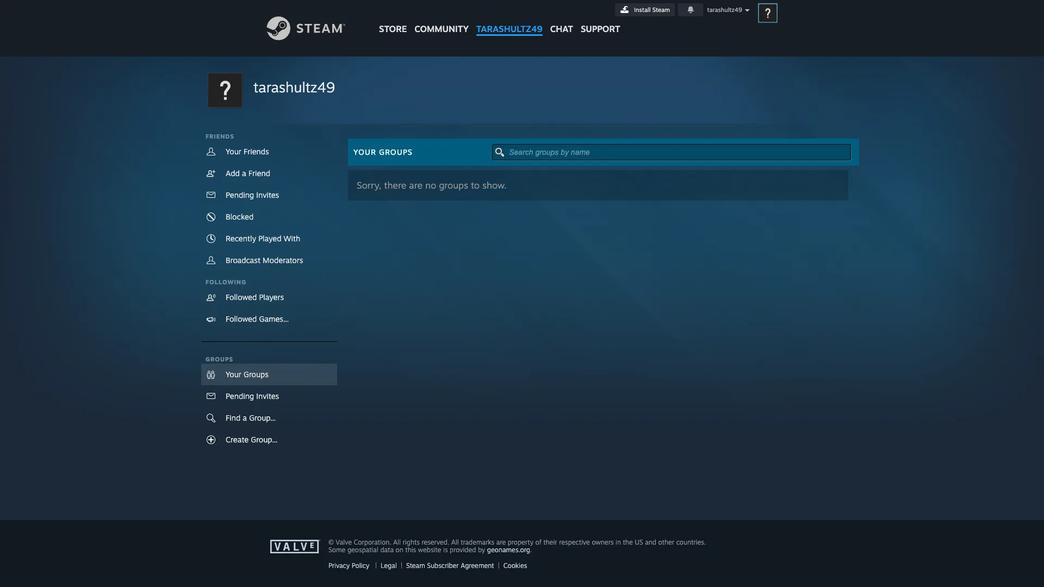 Task type: vqa. For each thing, say whether or not it's contained in the screenshot.
End of the year Puddles seeker
no



Task type: describe. For each thing, give the bounding box(es) containing it.
geospatial
[[347, 546, 378, 554]]

add a friend link
[[201, 163, 337, 184]]

recently played with
[[226, 234, 300, 243]]

install steam link
[[615, 3, 675, 16]]

1 vertical spatial group...
[[251, 435, 278, 444]]

to
[[471, 179, 480, 191]]

0 horizontal spatial steam
[[406, 562, 425, 570]]

tarashultz49 for tarashultz49 link to the top
[[476, 23, 543, 34]]

find a group...
[[226, 413, 276, 423]]

.
[[530, 546, 532, 554]]

a for add
[[242, 169, 246, 178]]

groups
[[439, 179, 468, 191]]

there
[[384, 179, 406, 191]]

create group...
[[226, 435, 278, 444]]

legal link
[[381, 562, 397, 570]]

privacy policy | legal | steam subscriber agreement | cookies
[[329, 562, 527, 570]]

show.
[[482, 179, 507, 191]]

games...
[[259, 314, 289, 324]]

provided
[[450, 546, 476, 554]]

privacy
[[329, 562, 350, 570]]

their
[[543, 538, 557, 547]]

2 | from the left
[[401, 562, 402, 570]]

followed players link
[[201, 287, 337, 308]]

3 | from the left
[[498, 562, 500, 570]]

valve logo image
[[270, 540, 323, 554]]

property
[[508, 538, 534, 547]]

pending invites for 1st pending invites 'link' from the top of the page
[[226, 190, 279, 200]]

0 vertical spatial group...
[[249, 413, 276, 423]]

community link
[[411, 0, 473, 39]]

2 all from the left
[[451, 538, 459, 547]]

us
[[635, 538, 643, 547]]

cookies link
[[503, 562, 527, 570]]

broadcast
[[226, 256, 260, 265]]

sorry,
[[357, 179, 381, 191]]

on
[[396, 546, 403, 554]]

played
[[258, 234, 281, 243]]

create
[[226, 435, 249, 444]]

with
[[284, 234, 300, 243]]

broadcast moderators link
[[201, 250, 337, 271]]

friend
[[248, 169, 270, 178]]

respective
[[559, 538, 590, 547]]

0 vertical spatial your groups
[[354, 147, 413, 157]]

other
[[658, 538, 675, 547]]

find
[[226, 413, 241, 423]]

blocked link
[[201, 206, 337, 228]]

pending for 1st pending invites 'link' from the bottom of the page
[[226, 392, 254, 401]]

add
[[226, 169, 240, 178]]

your up sorry,
[[354, 147, 376, 157]]

cookies
[[503, 562, 527, 570]]

1 horizontal spatial friends
[[244, 147, 269, 156]]

support link
[[577, 0, 624, 37]]

your groups inside 'link'
[[226, 370, 269, 379]]

legal
[[381, 562, 397, 570]]

your groups link
[[201, 364, 337, 386]]

install steam
[[634, 6, 670, 14]]

no
[[425, 179, 436, 191]]

steam subscriber agreement link
[[406, 562, 494, 570]]

valve
[[336, 538, 352, 547]]

recently played with link
[[201, 228, 337, 250]]

find a group... link
[[201, 407, 337, 429]]

in
[[616, 538, 621, 547]]

community
[[415, 23, 469, 34]]

your friends
[[226, 147, 269, 156]]

store link
[[375, 0, 411, 39]]

this
[[405, 546, 416, 554]]

privacy policy link
[[329, 562, 369, 570]]

chat link
[[546, 0, 577, 37]]

website
[[418, 546, 441, 554]]

sorry, there are no groups to show.
[[357, 179, 507, 191]]

agreement
[[461, 562, 494, 570]]

recently
[[226, 234, 256, 243]]

0 vertical spatial are
[[409, 179, 423, 191]]

Search groups by name text field
[[492, 144, 851, 160]]

2 horizontal spatial tarashultz49
[[707, 6, 742, 14]]

1 all from the left
[[393, 538, 401, 547]]

followed players
[[226, 293, 284, 302]]



Task type: locate. For each thing, give the bounding box(es) containing it.
are
[[409, 179, 423, 191], [496, 538, 506, 547]]

followed for followed games...
[[226, 314, 257, 324]]

your for the your groups 'link' in the bottom of the page
[[226, 370, 241, 379]]

data
[[380, 546, 394, 554]]

1 horizontal spatial |
[[401, 562, 402, 570]]

2 invites from the top
[[256, 392, 279, 401]]

0 horizontal spatial tarashultz49 link
[[253, 77, 335, 97]]

1 vertical spatial pending invites
[[226, 392, 279, 401]]

pending invites link
[[201, 184, 337, 206], [201, 386, 337, 407]]

steam
[[653, 6, 670, 14], [406, 562, 425, 570]]

your inside the your friends link
[[226, 147, 241, 156]]

the
[[623, 538, 633, 547]]

groups up the "there"
[[379, 147, 413, 157]]

group... down find a group... link
[[251, 435, 278, 444]]

trademarks
[[461, 538, 495, 547]]

pending for 1st pending invites 'link' from the top of the page
[[226, 190, 254, 200]]

all left rights at left bottom
[[393, 538, 401, 547]]

friends
[[206, 133, 234, 140], [244, 147, 269, 156]]

2 pending invites link from the top
[[201, 386, 337, 407]]

0 vertical spatial followed
[[226, 293, 257, 302]]

support
[[581, 23, 620, 34]]

followed for followed players
[[226, 293, 257, 302]]

0 vertical spatial a
[[242, 169, 246, 178]]

invites down add a friend link on the top of page
[[256, 190, 279, 200]]

1 vertical spatial invites
[[256, 392, 279, 401]]

friends up your friends
[[206, 133, 234, 140]]

invites for 1st pending invites 'link' from the bottom of the page
[[256, 392, 279, 401]]

your up find
[[226, 370, 241, 379]]

1 horizontal spatial steam
[[653, 6, 670, 14]]

| left legal
[[375, 562, 377, 570]]

| left cookies
[[498, 562, 500, 570]]

tarashultz49 for tarashultz49 link to the left
[[253, 78, 335, 96]]

owners
[[592, 538, 614, 547]]

followed inside 'link'
[[226, 314, 257, 324]]

pending invites for 1st pending invites 'link' from the bottom of the page
[[226, 392, 279, 401]]

pending up blocked at the top left of the page
[[226, 190, 254, 200]]

a right find
[[243, 413, 247, 423]]

©
[[329, 538, 334, 547]]

broadcast moderators
[[226, 256, 303, 265]]

1 vertical spatial friends
[[244, 147, 269, 156]]

following
[[206, 278, 246, 286]]

2 horizontal spatial groups
[[379, 147, 413, 157]]

followed down followed players
[[226, 314, 257, 324]]

0 vertical spatial invites
[[256, 190, 279, 200]]

1 pending invites link from the top
[[201, 184, 337, 206]]

1 horizontal spatial all
[[451, 538, 459, 547]]

players
[[259, 293, 284, 302]]

pending invites
[[226, 190, 279, 200], [226, 392, 279, 401]]

1 horizontal spatial your groups
[[354, 147, 413, 157]]

a right add
[[242, 169, 246, 178]]

0 horizontal spatial |
[[375, 562, 377, 570]]

your
[[226, 147, 241, 156], [354, 147, 376, 157], [226, 370, 241, 379]]

store
[[379, 23, 407, 34]]

your up add
[[226, 147, 241, 156]]

pending invites down add a friend
[[226, 190, 279, 200]]

1 vertical spatial pending
[[226, 392, 254, 401]]

2 followed from the top
[[226, 314, 257, 324]]

group... up create group... link
[[249, 413, 276, 423]]

1 vertical spatial steam
[[406, 562, 425, 570]]

0 vertical spatial pending invites
[[226, 190, 279, 200]]

all right the is
[[451, 538, 459, 547]]

0 horizontal spatial are
[[409, 179, 423, 191]]

1 vertical spatial followed
[[226, 314, 257, 324]]

blocked
[[226, 212, 254, 221]]

followed
[[226, 293, 257, 302], [226, 314, 257, 324]]

0 horizontal spatial friends
[[206, 133, 234, 140]]

0 horizontal spatial all
[[393, 538, 401, 547]]

followed down following
[[226, 293, 257, 302]]

2 pending from the top
[[226, 392, 254, 401]]

0 horizontal spatial your groups
[[226, 370, 269, 379]]

your for the your friends link
[[226, 147, 241, 156]]

corporation.
[[354, 538, 391, 547]]

2 horizontal spatial |
[[498, 562, 500, 570]]

create group... link
[[201, 429, 337, 451]]

by
[[478, 546, 485, 554]]

group...
[[249, 413, 276, 423], [251, 435, 278, 444]]

1 vertical spatial pending invites link
[[201, 386, 337, 407]]

0 vertical spatial friends
[[206, 133, 234, 140]]

© valve corporation. all rights reserved. all trademarks are property of their respective owners in the us and other countries. some geospatial data on this website is provided by geonames.org .
[[329, 538, 706, 554]]

0 vertical spatial tarashultz49 link
[[473, 0, 546, 39]]

of
[[535, 538, 542, 547]]

pending
[[226, 190, 254, 200], [226, 392, 254, 401]]

geonames.org link
[[487, 546, 530, 554]]

your groups up find a group...
[[226, 370, 269, 379]]

tarashultz49
[[707, 6, 742, 14], [476, 23, 543, 34], [253, 78, 335, 96]]

tarashultz49 link
[[473, 0, 546, 39], [253, 77, 335, 97]]

groups up the your groups 'link' in the bottom of the page
[[206, 356, 233, 363]]

2 vertical spatial tarashultz49
[[253, 78, 335, 96]]

|
[[375, 562, 377, 570], [401, 562, 402, 570], [498, 562, 500, 570]]

groups up find a group...
[[244, 370, 269, 379]]

a
[[242, 169, 246, 178], [243, 413, 247, 423]]

0 vertical spatial tarashultz49
[[707, 6, 742, 14]]

steam down this
[[406, 562, 425, 570]]

your groups
[[354, 147, 413, 157], [226, 370, 269, 379]]

followed games...
[[226, 314, 289, 324]]

moderators
[[263, 256, 303, 265]]

1 vertical spatial your groups
[[226, 370, 269, 379]]

your groups up the "there"
[[354, 147, 413, 157]]

invites for 1st pending invites 'link' from the top of the page
[[256, 190, 279, 200]]

1 horizontal spatial tarashultz49 link
[[473, 0, 546, 39]]

| right legal link
[[401, 562, 402, 570]]

2 pending invites from the top
[[226, 392, 279, 401]]

0 horizontal spatial groups
[[206, 356, 233, 363]]

your friends link
[[201, 141, 337, 163]]

pending invites link down friend
[[201, 184, 337, 206]]

rights
[[403, 538, 420, 547]]

chat
[[550, 23, 573, 34]]

1 horizontal spatial groups
[[244, 370, 269, 379]]

are left 'property'
[[496, 538, 506, 547]]

1 followed from the top
[[226, 293, 257, 302]]

countries.
[[676, 538, 706, 547]]

pending invites up find a group...
[[226, 392, 279, 401]]

groups inside the your groups 'link'
[[244, 370, 269, 379]]

0 vertical spatial groups
[[379, 147, 413, 157]]

pending up find
[[226, 392, 254, 401]]

and
[[645, 538, 656, 547]]

pending invites link up find a group...
[[201, 386, 337, 407]]

1 vertical spatial are
[[496, 538, 506, 547]]

add a friend
[[226, 169, 270, 178]]

0 horizontal spatial tarashultz49
[[253, 78, 335, 96]]

1 horizontal spatial tarashultz49
[[476, 23, 543, 34]]

1 vertical spatial tarashultz49
[[476, 23, 543, 34]]

invites down the your groups 'link' in the bottom of the page
[[256, 392, 279, 401]]

1 vertical spatial groups
[[206, 356, 233, 363]]

geonames.org
[[487, 546, 530, 554]]

your inside the your groups 'link'
[[226, 370, 241, 379]]

0 vertical spatial steam
[[653, 6, 670, 14]]

1 | from the left
[[375, 562, 377, 570]]

is
[[443, 546, 448, 554]]

2 vertical spatial groups
[[244, 370, 269, 379]]

are inside © valve corporation. all rights reserved. all trademarks are property of their respective owners in the us and other countries. some geospatial data on this website is provided by geonames.org .
[[496, 538, 506, 547]]

subscriber
[[427, 562, 459, 570]]

1 vertical spatial tarashultz49 link
[[253, 77, 335, 97]]

invites
[[256, 190, 279, 200], [256, 392, 279, 401]]

1 horizontal spatial are
[[496, 538, 506, 547]]

1 pending invites from the top
[[226, 190, 279, 200]]

1 pending from the top
[[226, 190, 254, 200]]

install
[[634, 6, 651, 14]]

0 vertical spatial pending invites link
[[201, 184, 337, 206]]

1 vertical spatial a
[[243, 413, 247, 423]]

are left no
[[409, 179, 423, 191]]

0 vertical spatial pending
[[226, 190, 254, 200]]

groups
[[379, 147, 413, 157], [206, 356, 233, 363], [244, 370, 269, 379]]

friends up friend
[[244, 147, 269, 156]]

all
[[393, 538, 401, 547], [451, 538, 459, 547]]

some
[[329, 546, 346, 554]]

1 invites from the top
[[256, 190, 279, 200]]

policy
[[352, 562, 369, 570]]

a for find
[[243, 413, 247, 423]]

reserved.
[[422, 538, 449, 547]]

followed games... link
[[201, 308, 337, 330]]

steam right the install
[[653, 6, 670, 14]]



